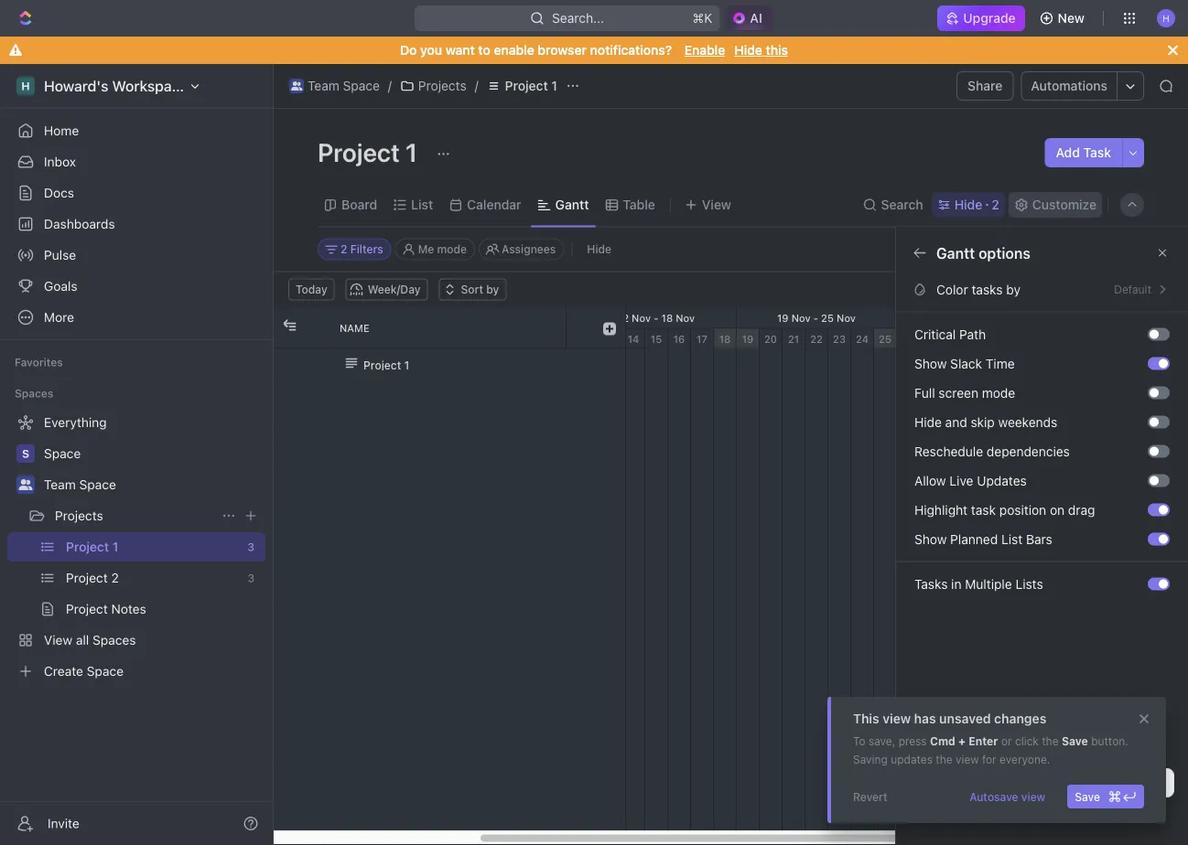 Task type: describe. For each thing, give the bounding box(es) containing it.
1 horizontal spatial project 1 link
[[482, 75, 562, 97]]

autosave
[[969, 791, 1018, 804]]

team inside tree
[[44, 477, 76, 492]]

table link
[[619, 192, 655, 218]]

22
[[810, 333, 823, 345]]

22 element
[[806, 329, 828, 349]]

1 horizontal spatial the
[[1042, 735, 1059, 748]]

upgrade
[[963, 11, 1016, 26]]

2 element
[[1034, 329, 1057, 349]]

bars
[[1026, 532, 1052, 547]]

sharing & permissions
[[936, 525, 1069, 540]]

1 / from the left
[[388, 78, 392, 93]]

26 element
[[897, 329, 920, 349]]

3 element
[[1057, 329, 1080, 349]]

allow live updates button
[[907, 466, 1148, 496]]

1 vertical spatial the
[[936, 753, 952, 766]]

- for 09
[[1134, 312, 1139, 324]]

12 nov - 18 nov
[[618, 312, 695, 324]]

view all spaces
[[44, 633, 136, 648]]

allow
[[914, 473, 946, 488]]

position
[[999, 502, 1046, 518]]

4 column header from the left
[[594, 308, 625, 348]]

assignees button
[[479, 238, 564, 260]]

filters
[[350, 243, 383, 256]]

team space inside tree
[[44, 477, 116, 492]]

29
[[970, 333, 983, 345]]

16 element
[[668, 329, 691, 349]]

15
[[651, 333, 662, 345]]

- for 02
[[974, 312, 979, 324]]

more for more settings
[[936, 348, 967, 363]]

23 element
[[828, 329, 851, 349]]

path
[[959, 327, 986, 342]]

space down everything on the left
[[44, 446, 81, 461]]

2 column header from the left
[[301, 308, 329, 348]]

0 horizontal spatial team space link
[[44, 470, 262, 500]]

favorites button
[[7, 351, 70, 373]]

pulse
[[44, 248, 76, 263]]

copy link button
[[907, 460, 1177, 489]]

30
[[993, 333, 1006, 345]]

you
[[420, 43, 442, 58]]

copy
[[936, 467, 967, 482]]

space inside "link"
[[87, 664, 124, 679]]

14 element
[[622, 329, 645, 349]]

23
[[833, 333, 846, 345]]

create space
[[44, 664, 124, 679]]

24
[[856, 333, 869, 345]]

goals
[[44, 279, 77, 294]]

24 element
[[851, 329, 874, 349]]

09
[[1142, 312, 1155, 324]]

multiple
[[965, 577, 1012, 592]]

ai button
[[724, 5, 773, 31]]

27
[[925, 333, 937, 345]]

mode inside dropdown button
[[437, 243, 467, 256]]

inbox
[[44, 154, 76, 169]]

or
[[1001, 735, 1012, 748]]

14
[[628, 333, 639, 345]]

task
[[1083, 145, 1111, 160]]

projects inside tree
[[55, 508, 103, 524]]

1 column header from the left
[[274, 308, 301, 348]]

&
[[985, 525, 994, 540]]

show planned list bars button
[[907, 525, 1148, 554]]

tasks
[[972, 282, 1003, 297]]

unsaved
[[939, 712, 991, 727]]

notes
[[111, 602, 146, 617]]

1 vertical spatial 18
[[719, 333, 731, 345]]

6 element
[[1126, 329, 1149, 349]]

board
[[341, 197, 377, 212]]

26 nov - 02 dec
[[937, 312, 1017, 324]]

dashboards
[[44, 216, 115, 232]]

customize gantt
[[914, 244, 1030, 262]]

2 dec from the left
[[1112, 312, 1132, 324]]

screen
[[939, 385, 979, 400]]

0 vertical spatial team
[[308, 78, 339, 93]]

0 horizontal spatial 25
[[821, 312, 834, 324]]

live
[[950, 473, 973, 488]]

week/day button
[[346, 279, 428, 301]]

0 vertical spatial export
[[1131, 283, 1166, 296]]

1 gantt options from the top
[[936, 244, 1030, 262]]

has
[[914, 712, 936, 727]]

16
[[673, 333, 685, 345]]

h inside dropdown button
[[1163, 13, 1170, 23]]

revert
[[853, 791, 888, 804]]

hide for hide 2
[[954, 197, 982, 212]]

nov for 26
[[952, 312, 971, 324]]

1 vertical spatial export
[[936, 496, 975, 511]]

updates
[[891, 753, 933, 766]]

spaces inside tree
[[93, 633, 136, 648]]

1 element
[[1011, 329, 1034, 349]]

user group image
[[291, 81, 302, 91]]

1 vertical spatial export button
[[907, 489, 1177, 519]]

gantt options inside button
[[936, 319, 1017, 334]]

howard's workspace
[[44, 77, 188, 95]]

updates
[[977, 473, 1027, 488]]

1 horizontal spatial projects link
[[395, 75, 471, 97]]

tasks in multiple lists button
[[907, 570, 1148, 599]]

table
[[623, 197, 655, 212]]

tasks
[[914, 577, 948, 592]]

project 1 down enable
[[505, 78, 557, 93]]

want
[[446, 43, 475, 58]]

more for more
[[44, 310, 74, 325]]

for
[[982, 753, 997, 766]]

customize button
[[1009, 192, 1102, 218]]

1 horizontal spatial projects
[[418, 78, 467, 93]]

delete
[[936, 555, 975, 570]]

15 element
[[645, 329, 668, 349]]

customize for customize
[[1032, 197, 1097, 212]]

inbox link
[[7, 147, 265, 177]]

sharing
[[936, 525, 982, 540]]

1 vertical spatial save
[[1130, 777, 1155, 790]]

critical
[[914, 327, 956, 342]]

assignees
[[502, 243, 556, 256]]

12 nov - 18 nov element
[[577, 308, 737, 328]]

4 nov from the left
[[837, 312, 856, 324]]

more settings button
[[907, 341, 1177, 370]]

everything link
[[7, 408, 262, 438]]

dashboards link
[[7, 210, 265, 239]]

h inside navigation
[[21, 80, 30, 92]]

project up project 2
[[66, 540, 109, 555]]

view down +
[[956, 753, 979, 766]]

project down enable
[[505, 78, 548, 93]]

highlight task position on drag
[[914, 502, 1095, 518]]

- for 18
[[654, 312, 659, 324]]

permissions
[[997, 525, 1069, 540]]

create space link
[[7, 657, 262, 687]]

3 column header from the left
[[567, 308, 594, 348]]

view for view
[[702, 197, 731, 212]]

project up project notes
[[66, 571, 108, 586]]

color tasks by
[[936, 282, 1021, 297]]

save,
[[869, 735, 895, 748]]

hide for hide
[[587, 243, 612, 256]]

calendar
[[467, 197, 521, 212]]

5 element
[[1103, 329, 1126, 349]]

saving
[[853, 753, 888, 766]]

1 vertical spatial projects link
[[55, 502, 214, 531]]

howard's
[[44, 77, 108, 95]]

mode inside button
[[982, 385, 1015, 400]]

to
[[478, 43, 490, 58]]

nov for 19
[[791, 312, 811, 324]]

project 1 tree grid
[[274, 308, 625, 831]]

show for show slack time
[[914, 356, 947, 371]]

create
[[44, 664, 83, 679]]

2 for hide 2
[[992, 197, 999, 212]]

8 element
[[1172, 329, 1188, 349]]

27 element
[[920, 329, 943, 349]]

show planned list bars
[[914, 532, 1052, 547]]

project 1 cell
[[329, 349, 567, 381]]

enable
[[494, 43, 534, 58]]

list inside list link
[[411, 197, 433, 212]]

search...
[[552, 11, 604, 26]]



Task type: vqa. For each thing, say whether or not it's contained in the screenshot.
Add a task
no



Task type: locate. For each thing, give the bounding box(es) containing it.
21 element
[[783, 329, 806, 349]]

2 horizontal spatial dec
[[1158, 312, 1177, 324]]

button.
[[1091, 735, 1128, 748]]

dec for 02
[[998, 312, 1017, 324]]

projects
[[418, 78, 467, 93], [55, 508, 103, 524]]

2 up project notes
[[111, 571, 119, 586]]

+
[[958, 735, 966, 748]]

0 horizontal spatial 2
[[111, 571, 119, 586]]

26 nov - 02 dec element
[[897, 308, 1057, 328]]

26 for 26 nov - 02 dec
[[937, 312, 949, 324]]

nov up "path"
[[952, 312, 971, 324]]

0 vertical spatial the
[[1042, 735, 1059, 748]]

0 vertical spatial list
[[411, 197, 433, 212]]

4 element
[[1080, 329, 1103, 349]]

more button
[[7, 303, 265, 332]]

0 vertical spatial projects link
[[395, 75, 471, 97]]

hide left this
[[734, 43, 762, 58]]

0 horizontal spatial export
[[936, 496, 975, 511]]

0 horizontal spatial  image
[[283, 319, 296, 332]]

1 vertical spatial 2
[[341, 243, 347, 256]]

0 vertical spatial today
[[296, 283, 327, 296]]

full
[[914, 385, 935, 400]]

1 inside cell
[[404, 359, 409, 372]]

3 for 1
[[247, 541, 254, 554]]

1 vertical spatial spaces
[[93, 633, 136, 648]]

hide for hide and skip weekends
[[914, 415, 942, 430]]

show
[[914, 356, 947, 371], [914, 532, 947, 547]]

19 up the 21 at top right
[[777, 312, 789, 324]]

on
[[1050, 502, 1065, 518]]

1 vertical spatial 19
[[742, 333, 754, 345]]

2 - from the left
[[813, 312, 818, 324]]

0 horizontal spatial more
[[44, 310, 74, 325]]

0 horizontal spatial 18
[[661, 312, 673, 324]]

0 vertical spatial 2
[[992, 197, 999, 212]]

1 show from the top
[[914, 356, 947, 371]]

1 down name column header
[[404, 359, 409, 372]]

nov up 16 element
[[676, 312, 695, 324]]

2 vertical spatial save
[[1075, 791, 1100, 804]]

1 vertical spatial 3
[[248, 572, 254, 585]]

0 horizontal spatial the
[[936, 753, 952, 766]]

projects link down "you"
[[395, 75, 471, 97]]

0 vertical spatial team space
[[308, 78, 380, 93]]

team space right user group image
[[308, 78, 380, 93]]

Search tasks... text field
[[960, 236, 1143, 263]]

pulse link
[[7, 241, 265, 270]]

0 vertical spatial 3
[[247, 541, 254, 554]]

full screen mode button
[[907, 378, 1148, 408]]

week/day
[[368, 283, 421, 296]]

 image
[[283, 319, 296, 332], [603, 323, 616, 335]]

19 inside 'element'
[[742, 333, 754, 345]]

list right &
[[1001, 532, 1023, 547]]

customize up search tasks... text box
[[1032, 197, 1097, 212]]

25 up 22 element
[[821, 312, 834, 324]]

spaces down favorites button
[[15, 387, 53, 400]]

show for show planned list bars
[[914, 532, 947, 547]]

17 element
[[691, 329, 714, 349]]

today down 27 element
[[925, 353, 951, 363]]

tasks in multiple lists
[[914, 577, 1043, 592]]

2 inside dropdown button
[[341, 243, 347, 256]]

project 1 up "board"
[[318, 137, 423, 167]]

1 horizontal spatial 19
[[777, 312, 789, 324]]

19 for 19 nov - 25 nov
[[777, 312, 789, 324]]

2 for project 2
[[111, 571, 119, 586]]

1 vertical spatial customize
[[914, 244, 988, 262]]

- left 09
[[1134, 312, 1139, 324]]

3 for 2
[[248, 572, 254, 585]]

home
[[44, 123, 79, 138]]

share
[[968, 78, 1003, 93]]

space, , element
[[16, 445, 35, 463]]

view
[[702, 197, 731, 212], [44, 633, 72, 648]]

tree containing everything
[[7, 408, 265, 687]]

customize up color
[[914, 244, 988, 262]]

add task button
[[1045, 138, 1122, 168]]

2 / from the left
[[475, 78, 478, 93]]

0 vertical spatial save
[[1062, 735, 1088, 748]]

hide up 'customize gantt'
[[954, 197, 982, 212]]

nov up 23 "element"
[[837, 312, 856, 324]]

board link
[[338, 192, 377, 218]]

the right click
[[1042, 735, 1059, 748]]

0 vertical spatial h
[[1163, 13, 1170, 23]]

- for 25
[[813, 312, 818, 324]]

0 horizontal spatial customize
[[914, 244, 988, 262]]

2 filters button
[[318, 238, 391, 260]]

save inside this view has unsaved changes to save, press cmd + enter or click the save button. saving updates the view for everyone.
[[1062, 735, 1088, 748]]

list up me
[[411, 197, 433, 212]]

0 vertical spatial view
[[702, 197, 731, 212]]

dec for 09
[[1158, 312, 1177, 324]]

1 inside tree
[[112, 540, 118, 555]]

column header
[[274, 308, 301, 348], [301, 308, 329, 348], [567, 308, 594, 348], [594, 308, 625, 348]]

howard's workspace, , element
[[16, 77, 35, 95]]

0 horizontal spatial mode
[[437, 243, 467, 256]]

project 1 - 0.00% row
[[274, 349, 625, 381]]

cmd
[[930, 735, 956, 748]]

autosave view
[[969, 791, 1046, 804]]

customize for customize gantt
[[914, 244, 988, 262]]

0 horizontal spatial today
[[296, 283, 327, 296]]

1 vertical spatial more
[[936, 348, 967, 363]]

1 horizontal spatial view
[[702, 197, 731, 212]]

0 vertical spatial 25
[[821, 312, 834, 324]]

2 gantt options from the top
[[936, 319, 1017, 334]]

- up 22
[[813, 312, 818, 324]]

 image left 12
[[603, 323, 616, 335]]

28 element
[[943, 329, 966, 349]]

projects link down space link
[[55, 502, 214, 531]]

show down 27
[[914, 356, 947, 371]]

1 3 from the top
[[247, 541, 254, 554]]

project 1 up project 2
[[66, 540, 118, 555]]

0 vertical spatial 26
[[937, 312, 949, 324]]

list
[[411, 197, 433, 212], [1001, 532, 1023, 547]]

export down live
[[936, 496, 975, 511]]

name column header
[[329, 308, 567, 348]]

25 element
[[874, 329, 897, 349]]

0 horizontal spatial 26
[[902, 333, 914, 345]]

today
[[296, 283, 327, 296], [925, 353, 951, 363]]

20
[[764, 333, 777, 345]]

gantt inside button
[[936, 319, 969, 334]]

2 nov from the left
[[676, 312, 695, 324]]

project 1 inside cell
[[363, 359, 409, 372]]

0 horizontal spatial projects
[[55, 508, 103, 524]]

calendar link
[[463, 192, 521, 218]]

critical path button
[[907, 320, 1148, 349]]

nov right 12
[[632, 312, 651, 324]]

1 vertical spatial team space link
[[44, 470, 262, 500]]

1 horizontal spatial dec
[[1112, 312, 1132, 324]]

dec
[[998, 312, 1017, 324], [1112, 312, 1132, 324], [1158, 312, 1177, 324]]

view for delete
[[978, 555, 1005, 570]]

1 horizontal spatial list
[[1001, 532, 1023, 547]]

view inside autosave view button
[[1021, 791, 1046, 804]]

0 vertical spatial projects
[[418, 78, 467, 93]]

list inside show planned list bars "button"
[[1001, 532, 1023, 547]]

1 vertical spatial projects
[[55, 508, 103, 524]]

 image down 'today' button
[[283, 319, 296, 332]]

more inside more 'dropdown button'
[[44, 310, 74, 325]]

save inside button
[[1075, 791, 1100, 804]]

view for autosave
[[1021, 791, 1046, 804]]

⌘k
[[693, 11, 713, 26]]

29 element
[[966, 329, 989, 349]]

dec right 09
[[1158, 312, 1177, 324]]

0 vertical spatial spaces
[[15, 387, 53, 400]]

tree
[[7, 408, 265, 687]]

hide 2
[[954, 197, 999, 212]]

view up multiple in the bottom of the page
[[978, 555, 1005, 570]]

18 up 15 element
[[661, 312, 673, 324]]

0 vertical spatial project 1 link
[[482, 75, 562, 97]]

2 show from the top
[[914, 532, 947, 547]]

me
[[418, 243, 434, 256]]

team right user group icon
[[44, 477, 76, 492]]

1 horizontal spatial today
[[925, 353, 951, 363]]

team space right user group icon
[[44, 477, 116, 492]]

space down space link
[[79, 477, 116, 492]]

1 vertical spatial view
[[44, 633, 72, 648]]

0 horizontal spatial view
[[44, 633, 72, 648]]

0 vertical spatial gantt options
[[936, 244, 1030, 262]]

by inside button
[[486, 283, 499, 296]]

changes
[[994, 712, 1047, 727]]

0 horizontal spatial h
[[21, 80, 30, 92]]

today inside button
[[296, 283, 327, 296]]

0 horizontal spatial dec
[[998, 312, 1017, 324]]

view up save,
[[883, 712, 911, 727]]

favorites
[[15, 356, 63, 369]]

1 horizontal spatial  image
[[603, 323, 616, 335]]

project 1 down the "name"
[[363, 359, 409, 372]]

3
[[247, 541, 254, 554], [248, 572, 254, 585]]

1 horizontal spatial more
[[936, 348, 967, 363]]

1 horizontal spatial 25
[[879, 333, 892, 345]]

1 vertical spatial team
[[44, 477, 76, 492]]

project 1 link down enable
[[482, 75, 562, 97]]

3 dec from the left
[[1158, 312, 1177, 324]]

s
[[22, 448, 29, 460]]

mode right me
[[437, 243, 467, 256]]

03 dec - 09 dec element
[[1057, 308, 1188, 328]]

1 vertical spatial project 1 link
[[66, 533, 240, 562]]

name row
[[274, 308, 625, 349]]

2 inside tree
[[111, 571, 119, 586]]

sort
[[461, 283, 483, 296]]

view down everyone.
[[1021, 791, 1046, 804]]

highlight task position on drag button
[[907, 496, 1148, 525]]

project down the "name"
[[363, 359, 401, 372]]

by right sort
[[486, 283, 499, 296]]

dec right the 03
[[1112, 312, 1132, 324]]

1 horizontal spatial by
[[1006, 282, 1021, 297]]

1 horizontal spatial team
[[308, 78, 339, 93]]

project notes link
[[66, 595, 262, 624]]

25 right 24 element
[[879, 333, 892, 345]]

projects down "you"
[[418, 78, 467, 93]]

nov for 12
[[632, 312, 651, 324]]

19 nov - 25 nov element
[[737, 308, 897, 328]]

19
[[777, 312, 789, 324], [742, 333, 754, 345]]

0 horizontal spatial /
[[388, 78, 392, 93]]

search
[[881, 197, 923, 212]]

user group image
[[19, 480, 32, 491]]

2 up 'customize gantt'
[[992, 197, 999, 212]]

1 vertical spatial h
[[21, 80, 30, 92]]

show slack time button
[[907, 349, 1148, 378]]

26 for 26
[[902, 333, 914, 345]]

view all spaces link
[[7, 626, 262, 655]]

0 vertical spatial export button
[[1109, 279, 1173, 301]]

03 dec - 09 dec
[[1096, 312, 1177, 324]]

more
[[44, 310, 74, 325], [936, 348, 967, 363]]

more down goals
[[44, 310, 74, 325]]

2 left filters
[[341, 243, 347, 256]]

1 vertical spatial today
[[925, 353, 951, 363]]

0 vertical spatial options
[[979, 244, 1030, 262]]

save
[[1062, 735, 1088, 748], [1130, 777, 1155, 790], [1075, 791, 1100, 804]]

space right user group image
[[343, 78, 380, 93]]

project 1 inside tree
[[66, 540, 118, 555]]

0 vertical spatial more
[[44, 310, 74, 325]]

view inside tree
[[44, 633, 72, 648]]

add task
[[1056, 145, 1111, 160]]

1 horizontal spatial 2
[[341, 243, 347, 256]]

me mode
[[418, 243, 467, 256]]

sidebar navigation
[[0, 64, 277, 846]]

1 vertical spatial 25
[[879, 333, 892, 345]]

options
[[979, 244, 1030, 262], [973, 319, 1017, 334]]

more inside "more settings" button
[[936, 348, 967, 363]]

26 up critical path
[[937, 312, 949, 324]]

5 nov from the left
[[952, 312, 971, 324]]

space down "view all spaces"
[[87, 664, 124, 679]]

the
[[1042, 735, 1059, 748], [936, 753, 952, 766]]

19 element
[[737, 329, 760, 349]]

1 horizontal spatial customize
[[1032, 197, 1097, 212]]

ai
[[750, 11, 762, 26]]

show inside "button"
[[914, 532, 947, 547]]

everything
[[44, 415, 107, 430]]

team right user group image
[[308, 78, 339, 93]]

2 3 from the top
[[248, 572, 254, 585]]

all
[[76, 633, 89, 648]]

projects up project 2
[[55, 508, 103, 524]]

19 for 19
[[742, 333, 754, 345]]

automations button
[[1022, 72, 1117, 100]]

0 horizontal spatial team
[[44, 477, 76, 492]]

0 vertical spatial mode
[[437, 243, 467, 256]]

sharing & permissions button
[[907, 519, 1177, 548]]

0 vertical spatial customize
[[1032, 197, 1097, 212]]

0 vertical spatial show
[[914, 356, 947, 371]]

gantt options button
[[907, 312, 1177, 341]]

mode down time
[[982, 385, 1015, 400]]

sort by button
[[439, 279, 507, 301]]

this view has unsaved changes to save, press cmd + enter or click the save button. saving updates the view for everyone.
[[853, 712, 1128, 766]]

hide left the and
[[914, 415, 942, 430]]

planned
[[950, 532, 998, 547]]

18 element
[[714, 329, 737, 349]]

browser
[[538, 43, 587, 58]]

1 up list link
[[405, 137, 418, 167]]

export up 09
[[1131, 283, 1166, 296]]

project up "board"
[[318, 137, 400, 167]]

0 horizontal spatial by
[[486, 283, 499, 296]]

options inside button
[[973, 319, 1017, 334]]

view button
[[678, 192, 738, 218]]

nov up 21 element
[[791, 312, 811, 324]]

1 vertical spatial gantt options
[[936, 319, 1017, 334]]

17
[[697, 333, 707, 345]]

by right tasks
[[1006, 282, 1021, 297]]

mode
[[437, 243, 467, 256], [982, 385, 1015, 400]]

0 vertical spatial team space link
[[285, 75, 384, 97]]

3 - from the left
[[974, 312, 979, 324]]

19 right 18 element at the right of page
[[742, 333, 754, 345]]

show inside button
[[914, 356, 947, 371]]

show slack time
[[914, 356, 1015, 371]]

1 horizontal spatial 26
[[937, 312, 949, 324]]

0 horizontal spatial 19
[[742, 333, 754, 345]]

hide down gantt link
[[587, 243, 612, 256]]

lists
[[1016, 577, 1043, 592]]

1 horizontal spatial 18
[[719, 333, 731, 345]]

team
[[308, 78, 339, 93], [44, 477, 76, 492]]

project 1
[[505, 78, 557, 93], [318, 137, 423, 167], [363, 359, 409, 372], [66, 540, 118, 555]]

today down the 2 filters dropdown button
[[296, 283, 327, 296]]

notifications?
[[590, 43, 672, 58]]

more down 28
[[936, 348, 967, 363]]

0 vertical spatial 18
[[661, 312, 673, 324]]

view for view all spaces
[[44, 633, 72, 648]]

1 vertical spatial 26
[[902, 333, 914, 345]]

1 horizontal spatial team space link
[[285, 75, 384, 97]]

1 horizontal spatial export
[[1131, 283, 1166, 296]]

0 horizontal spatial list
[[411, 197, 433, 212]]

1 down browser
[[551, 78, 557, 93]]

project up "view all spaces"
[[66, 602, 108, 617]]

new button
[[1032, 4, 1096, 33]]

dec right 02
[[998, 312, 1017, 324]]

view inside delete view button
[[978, 555, 1005, 570]]

view left all
[[44, 633, 72, 648]]

customize inside button
[[1032, 197, 1097, 212]]

1 horizontal spatial team space
[[308, 78, 380, 93]]

project inside cell
[[363, 359, 401, 372]]

26 right 25 element
[[902, 333, 914, 345]]

-
[[654, 312, 659, 324], [813, 312, 818, 324], [974, 312, 979, 324], [1134, 312, 1139, 324]]

1 dec from the left
[[998, 312, 1017, 324]]

1 nov from the left
[[632, 312, 651, 324]]

- left 02
[[974, 312, 979, 324]]

spaces right all
[[93, 633, 136, 648]]

view right table
[[702, 197, 731, 212]]

1 horizontal spatial spaces
[[93, 633, 136, 648]]

4 - from the left
[[1134, 312, 1139, 324]]

gantt link
[[552, 192, 589, 218]]

hide and skip weekends
[[914, 415, 1058, 430]]

tree inside the sidebar navigation
[[7, 408, 265, 687]]

weekends
[[998, 415, 1058, 430]]

30 element
[[989, 329, 1011, 349]]

19 nov - 25 nov
[[777, 312, 856, 324]]

1 - from the left
[[654, 312, 659, 324]]

view inside button
[[702, 197, 731, 212]]

3 nov from the left
[[791, 312, 811, 324]]

1 vertical spatial list
[[1001, 532, 1023, 547]]

- up 15
[[654, 312, 659, 324]]

0 horizontal spatial spaces
[[15, 387, 53, 400]]

delete view
[[936, 555, 1005, 570]]

18 right 17 element
[[719, 333, 731, 345]]

1 horizontal spatial mode
[[982, 385, 1015, 400]]

the down cmd
[[936, 753, 952, 766]]

hide and skip weekends button
[[907, 408, 1148, 437]]

1 vertical spatial show
[[914, 532, 947, 547]]

project 1 link up project 2 link on the left bottom of page
[[66, 533, 240, 562]]

1 vertical spatial team space
[[44, 477, 116, 492]]

1 vertical spatial options
[[973, 319, 1017, 334]]

1 horizontal spatial h
[[1163, 13, 1170, 23]]

view for this
[[883, 712, 911, 727]]

1 up project 2
[[112, 540, 118, 555]]

space
[[343, 78, 380, 93], [44, 446, 81, 461], [79, 477, 116, 492], [87, 664, 124, 679]]

drag
[[1068, 502, 1095, 518]]

show down highlight
[[914, 532, 947, 547]]

2 horizontal spatial 2
[[992, 197, 999, 212]]

to
[[853, 735, 865, 748]]

20 element
[[760, 329, 783, 349]]

add
[[1056, 145, 1080, 160]]



